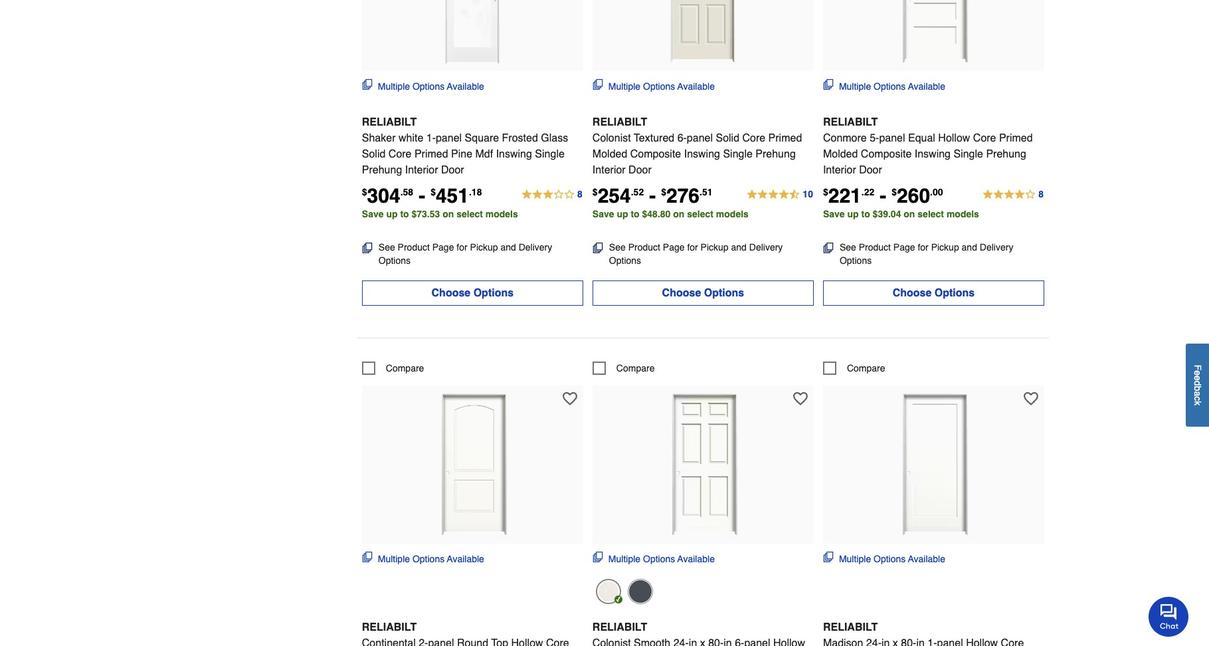 Task type: locate. For each thing, give the bounding box(es) containing it.
0 horizontal spatial select
[[457, 209, 483, 219]]

2 single from the left
[[724, 148, 753, 160]]

options
[[413, 81, 445, 92], [643, 81, 676, 92], [874, 81, 906, 92], [379, 255, 411, 266], [610, 255, 642, 266], [840, 255, 872, 266], [474, 287, 514, 299], [704, 287, 745, 299], [935, 287, 975, 299], [413, 554, 445, 564], [643, 554, 676, 564], [874, 554, 906, 564]]

select down .51 at the right top of page
[[688, 209, 714, 219]]

2 horizontal spatial choose options
[[893, 287, 975, 299]]

- right .58
[[419, 184, 426, 207]]

$ 254 .52 - $ 276 .51
[[593, 184, 713, 207]]

composite down 5-
[[861, 148, 912, 160]]

1 save from the left
[[362, 209, 384, 219]]

solid inside the reliabilt colonist textured 6-panel solid core primed molded composite inswing single prehung interior door
[[716, 132, 740, 144]]

0 horizontal spatial reliabilt link
[[362, 621, 584, 646]]

a
[[1193, 391, 1204, 397]]

2 for from the left
[[688, 242, 699, 252]]

1 horizontal spatial panel
[[687, 132, 713, 144]]

see product page for pickup and delivery options down save up to $73.53 on select models
[[379, 242, 553, 266]]

8 button for 260
[[983, 187, 1045, 203]]

panel for 6-
[[687, 132, 713, 144]]

2 horizontal spatial pickup
[[932, 242, 960, 252]]

1 horizontal spatial on
[[674, 209, 685, 219]]

product
[[398, 242, 430, 252], [629, 242, 661, 252], [859, 242, 891, 252]]

2 door from the left
[[629, 164, 652, 176]]

e up b
[[1193, 376, 1204, 381]]

on
[[443, 209, 454, 219], [674, 209, 685, 219], [904, 209, 916, 219]]

c
[[1193, 397, 1204, 401]]

2 interior from the left
[[593, 164, 626, 176]]

3 panel from the left
[[880, 132, 906, 144]]

2 horizontal spatial delivery
[[980, 242, 1014, 252]]

1 - from the left
[[419, 184, 426, 207]]

2 product from the left
[[629, 242, 661, 252]]

composite for textured
[[631, 148, 682, 160]]

see down 254
[[610, 242, 626, 252]]

2 horizontal spatial to
[[862, 209, 871, 219]]

0 horizontal spatial see
[[379, 242, 395, 252]]

1 horizontal spatial choose options link
[[593, 280, 814, 306]]

2 horizontal spatial models
[[947, 209, 980, 219]]

1 horizontal spatial 8 button
[[983, 187, 1045, 203]]

2 choose from the left
[[663, 287, 702, 299]]

2 molded from the left
[[824, 148, 858, 160]]

prehung up 304
[[362, 164, 402, 176]]

- right .22
[[880, 184, 887, 207]]

see product page for pickup and delivery options
[[379, 242, 553, 266], [610, 242, 783, 266], [840, 242, 1014, 266]]

2 horizontal spatial page
[[894, 242, 916, 252]]

0 horizontal spatial product
[[398, 242, 430, 252]]

8 inside 4 stars image
[[1039, 189, 1044, 199]]

1 horizontal spatial select
[[688, 209, 714, 219]]

panel up pine
[[436, 132, 462, 144]]

multiple options available for reliabilt shaker white 1-panel square frosted glass solid core primed pine mdf inswing single prehung interior door image
[[378, 81, 485, 92]]

2 select from the left
[[688, 209, 714, 219]]

2 horizontal spatial choose
[[893, 287, 932, 299]]

compare
[[386, 363, 424, 373], [617, 363, 655, 373], [848, 363, 886, 373]]

0 horizontal spatial to
[[400, 209, 409, 219]]

1 product from the left
[[398, 242, 430, 252]]

0 horizontal spatial inswing
[[496, 148, 532, 160]]

3 reliabilt link from the left
[[824, 621, 1045, 646]]

multiple options available link
[[362, 79, 485, 93], [593, 79, 715, 93], [824, 79, 946, 93], [362, 552, 485, 565], [593, 552, 715, 565], [824, 552, 946, 565]]

$254.52-$276.51 element
[[593, 184, 713, 207]]

1 horizontal spatial for
[[688, 242, 699, 252]]

2 horizontal spatial inswing
[[915, 148, 951, 160]]

$304.58-$451.18 element
[[362, 184, 482, 207]]

choose options for 3rd choose options link from the right
[[432, 287, 514, 299]]

hollow
[[939, 132, 971, 144]]

1 horizontal spatial single
[[724, 148, 753, 160]]

available
[[447, 81, 485, 92], [678, 81, 715, 92], [909, 81, 946, 92], [447, 554, 485, 564], [678, 554, 715, 564], [909, 554, 946, 564]]

to for 304
[[400, 209, 409, 219]]

3 models from the left
[[947, 209, 980, 219]]

molded
[[593, 148, 628, 160], [824, 148, 858, 160]]

core
[[743, 132, 766, 144], [974, 132, 997, 144], [389, 148, 412, 160]]

2 horizontal spatial on
[[904, 209, 916, 219]]

1 up from the left
[[386, 209, 398, 219]]

prehung inside 'reliabilt shaker white 1-panel square frosted glass solid core primed pine mdf inswing single prehung interior door'
[[362, 164, 402, 176]]

-
[[419, 184, 426, 207], [650, 184, 656, 207], [880, 184, 887, 207]]

2 horizontal spatial primed
[[1000, 132, 1033, 144]]

inswing for conmore
[[915, 148, 951, 160]]

2 compare from the left
[[617, 363, 655, 373]]

save down 254
[[593, 209, 615, 219]]

interior inside the reliabilt colonist textured 6-panel solid core primed molded composite inswing single prehung interior door
[[593, 164, 626, 176]]

2 horizontal spatial interior
[[824, 164, 857, 176]]

1 horizontal spatial models
[[717, 209, 749, 219]]

1 for from the left
[[457, 242, 468, 252]]

1000471027 element
[[824, 361, 886, 375]]

up down 221
[[848, 209, 859, 219]]

prehung inside the reliabilt conmore 5-panel equal hollow core primed molded composite inswing single prehung interior door
[[987, 148, 1027, 160]]

core up 4.5 stars image
[[743, 132, 766, 144]]

6 $ from the left
[[892, 187, 897, 197]]

inswing
[[496, 148, 532, 160], [685, 148, 721, 160], [915, 148, 951, 160]]

1 horizontal spatial and
[[732, 242, 747, 252]]

1 horizontal spatial choose options
[[663, 287, 745, 299]]

0 horizontal spatial for
[[457, 242, 468, 252]]

1 single from the left
[[535, 148, 565, 160]]

8 inside 3 stars image
[[578, 189, 583, 199]]

primed up 10 button
[[769, 132, 803, 144]]

pickup
[[470, 242, 498, 252], [701, 242, 729, 252], [932, 242, 960, 252]]

3 compare from the left
[[848, 363, 886, 373]]

2 horizontal spatial product
[[859, 242, 891, 252]]

2 8 from the left
[[1039, 189, 1044, 199]]

prehung inside the reliabilt colonist textured 6-panel solid core primed molded composite inswing single prehung interior door
[[756, 148, 796, 160]]

models for 260
[[947, 209, 980, 219]]

1 reliabilt link from the left
[[362, 621, 584, 646]]

up down 304
[[386, 209, 398, 219]]

f e e d b a c k
[[1193, 365, 1204, 406]]

composite
[[631, 148, 682, 160], [861, 148, 912, 160]]

1 choose options from the left
[[432, 287, 514, 299]]

1 horizontal spatial see product page for pickup and delivery options
[[610, 242, 783, 266]]

1 horizontal spatial pickup
[[701, 242, 729, 252]]

1 horizontal spatial save
[[593, 209, 615, 219]]

compare inside 1000471027 'element'
[[848, 363, 886, 373]]

2 horizontal spatial -
[[880, 184, 887, 207]]

core right hollow
[[974, 132, 997, 144]]

white
[[399, 132, 424, 144]]

choose options
[[432, 287, 514, 299], [663, 287, 745, 299], [893, 287, 975, 299]]

2 pickup from the left
[[701, 242, 729, 252]]

panel inside the reliabilt colonist textured 6-panel solid core primed molded composite inswing single prehung interior door
[[687, 132, 713, 144]]

on down 451
[[443, 209, 454, 219]]

models for 451
[[486, 209, 518, 219]]

white image
[[596, 579, 621, 604]]

0 horizontal spatial choose options
[[432, 287, 514, 299]]

up for 221
[[848, 209, 859, 219]]

delivery down 3 stars image
[[519, 242, 553, 252]]

single inside 'reliabilt shaker white 1-panel square frosted glass solid core primed pine mdf inswing single prehung interior door'
[[535, 148, 565, 160]]

3 choose options from the left
[[893, 287, 975, 299]]

1 horizontal spatial product
[[629, 242, 661, 252]]

see product page for pickup and delivery options down save up to $48.80 on select models
[[610, 242, 783, 266]]

0 horizontal spatial 8 button
[[521, 187, 584, 203]]

4 $ from the left
[[662, 187, 667, 197]]

molded inside the reliabilt colonist textured 6-panel solid core primed molded composite inswing single prehung interior door
[[593, 148, 628, 160]]

1 horizontal spatial up
[[617, 209, 629, 219]]

multiple for reliabilt shaker white 1-panel square frosted glass solid core primed pine mdf inswing single prehung interior door image
[[378, 81, 410, 92]]

3 - from the left
[[880, 184, 887, 207]]

square
[[465, 132, 499, 144]]

interior up 221
[[824, 164, 857, 176]]

door up .22
[[860, 164, 883, 176]]

delivery
[[519, 242, 553, 252], [750, 242, 783, 252], [980, 242, 1014, 252]]

2 horizontal spatial for
[[918, 242, 929, 252]]

solid down shaker
[[362, 148, 386, 160]]

1 choose from the left
[[432, 287, 471, 299]]

multiple options available for reliabilt continental 2-panel round top hollow core primed molded composite inswing single prehung interior door image
[[378, 554, 485, 564]]

multiple
[[378, 81, 410, 92], [609, 81, 641, 92], [840, 81, 872, 92], [378, 554, 410, 564], [609, 554, 641, 564], [840, 554, 872, 564]]

.22
[[862, 187, 875, 197]]

door
[[441, 164, 464, 176], [629, 164, 652, 176], [860, 164, 883, 176]]

1 $ from the left
[[362, 187, 367, 197]]

door inside the reliabilt colonist textured 6-panel solid core primed molded composite inswing single prehung interior door
[[629, 164, 652, 176]]

molded for conmore
[[824, 148, 858, 160]]

colonist
[[593, 132, 631, 144]]

primed up 4 stars image
[[1000, 132, 1033, 144]]

0 horizontal spatial -
[[419, 184, 426, 207]]

0 horizontal spatial composite
[[631, 148, 682, 160]]

2 horizontal spatial save
[[824, 209, 845, 219]]

451
[[436, 184, 469, 207]]

1 horizontal spatial page
[[663, 242, 685, 252]]

0 horizontal spatial heart outline image
[[563, 391, 578, 406]]

save up to $73.53 on select models
[[362, 209, 518, 219]]

composite down textured
[[631, 148, 682, 160]]

panel inside 'reliabilt shaker white 1-panel square frosted glass solid core primed pine mdf inswing single prehung interior door'
[[436, 132, 462, 144]]

1 horizontal spatial door
[[629, 164, 652, 176]]

see
[[379, 242, 395, 252], [610, 242, 626, 252], [840, 242, 857, 252]]

interior
[[405, 164, 438, 176], [593, 164, 626, 176], [824, 164, 857, 176]]

save up to $48.80 on select models
[[593, 209, 749, 219]]

2 horizontal spatial select
[[918, 209, 945, 219]]

interior inside the reliabilt conmore 5-panel equal hollow core primed molded composite inswing single prehung interior door
[[824, 164, 857, 176]]

page down save up to $73.53 on select models
[[433, 242, 454, 252]]

core inside the reliabilt colonist textured 6-panel solid core primed molded composite inswing single prehung interior door
[[743, 132, 766, 144]]

2 - from the left
[[650, 184, 656, 207]]

door down pine
[[441, 164, 464, 176]]

pickup down save up to $48.80 on select models
[[701, 242, 729, 252]]

0 horizontal spatial models
[[486, 209, 518, 219]]

1 and from the left
[[501, 242, 516, 252]]

3 inswing from the left
[[915, 148, 951, 160]]

product down $73.53
[[398, 242, 430, 252]]

primed inside the reliabilt conmore 5-panel equal hollow core primed molded composite inswing single prehung interior door
[[1000, 132, 1033, 144]]

see product page for pickup and delivery options down save up to $39.04 on select models
[[840, 242, 1014, 266]]

composite inside the reliabilt conmore 5-panel equal hollow core primed molded composite inswing single prehung interior door
[[861, 148, 912, 160]]

0 horizontal spatial panel
[[436, 132, 462, 144]]

0 vertical spatial solid
[[716, 132, 740, 144]]

- for 276
[[650, 184, 656, 207]]

1 composite from the left
[[631, 148, 682, 160]]

1 interior from the left
[[405, 164, 438, 176]]

interior inside 'reliabilt shaker white 1-panel square frosted glass solid core primed pine mdf inswing single prehung interior door'
[[405, 164, 438, 176]]

multiple options available
[[378, 81, 485, 92], [609, 81, 715, 92], [840, 81, 946, 92], [378, 554, 485, 564], [609, 554, 715, 564], [840, 554, 946, 564]]

3 to from the left
[[862, 209, 871, 219]]

to left "$39.04"
[[862, 209, 871, 219]]

reliabilt shaker white 1-panel square frosted glass solid core primed pine mdf inswing single prehung interior door image
[[400, 0, 546, 66]]

3 $ from the left
[[593, 187, 598, 197]]

inswing down frosted
[[496, 148, 532, 160]]

compare for 1000471027 'element'
[[848, 363, 886, 373]]

on down 276
[[674, 209, 685, 219]]

2 horizontal spatial core
[[974, 132, 997, 144]]

3 door from the left
[[860, 164, 883, 176]]

inswing down 6-
[[685, 148, 721, 160]]

$ left .52
[[593, 187, 598, 197]]

5-
[[870, 132, 880, 144]]

1 horizontal spatial heart outline image
[[1024, 391, 1039, 406]]

inswing inside the reliabilt colonist textured 6-panel solid core primed molded composite inswing single prehung interior door
[[685, 148, 721, 160]]

1 page from the left
[[433, 242, 454, 252]]

0 horizontal spatial and
[[501, 242, 516, 252]]

e up d
[[1193, 371, 1204, 376]]

2 horizontal spatial see product page for pickup and delivery options
[[840, 242, 1014, 266]]

product down "$39.04"
[[859, 242, 891, 252]]

to left the "$48.80"
[[631, 209, 640, 219]]

2 composite from the left
[[861, 148, 912, 160]]

$ up save up to $39.04 on select models
[[892, 187, 897, 197]]

choose for 2nd choose options link from the left
[[663, 287, 702, 299]]

panel right textured
[[687, 132, 713, 144]]

0 horizontal spatial choose
[[432, 287, 471, 299]]

d
[[1193, 381, 1204, 386]]

choose options link
[[362, 280, 584, 306], [593, 280, 814, 306], [824, 280, 1045, 306]]

1 door from the left
[[441, 164, 464, 176]]

0 horizontal spatial up
[[386, 209, 398, 219]]

1 horizontal spatial primed
[[769, 132, 803, 144]]

221
[[829, 184, 862, 207]]

$
[[362, 187, 367, 197], [431, 187, 436, 197], [593, 187, 598, 197], [662, 187, 667, 197], [824, 187, 829, 197], [892, 187, 897, 197]]

reliabilt link
[[362, 621, 584, 646], [593, 621, 814, 646], [824, 621, 1045, 646]]

select
[[457, 209, 483, 219], [688, 209, 714, 219], [918, 209, 945, 219]]

solid inside 'reliabilt shaker white 1-panel square frosted glass solid core primed pine mdf inswing single prehung interior door'
[[362, 148, 386, 160]]

e
[[1193, 371, 1204, 376], [1193, 376, 1204, 381]]

see down 304
[[379, 242, 395, 252]]

1 8 from the left
[[578, 189, 583, 199]]

up for 254
[[617, 209, 629, 219]]

3 on from the left
[[904, 209, 916, 219]]

to left $73.53
[[400, 209, 409, 219]]

single down "glass"
[[535, 148, 565, 160]]

save down 304
[[362, 209, 384, 219]]

2 horizontal spatial reliabilt link
[[824, 621, 1045, 646]]

single up 4.5 stars image
[[724, 148, 753, 160]]

1-
[[427, 132, 436, 144]]

choose
[[432, 287, 471, 299], [663, 287, 702, 299], [893, 287, 932, 299]]

primed down 1-
[[415, 148, 448, 160]]

compare inside 1000470613 element
[[617, 363, 655, 373]]

1 on from the left
[[443, 209, 454, 219]]

0 horizontal spatial on
[[443, 209, 454, 219]]

up down 254
[[617, 209, 629, 219]]

8 button
[[521, 187, 584, 203], [983, 187, 1045, 203]]

1 horizontal spatial inswing
[[685, 148, 721, 160]]

prehung for conmore 5-panel equal hollow core primed molded composite inswing single prehung interior door
[[987, 148, 1027, 160]]

multiple options available link for reliabilt shaker white 1-panel square frosted glass solid core primed pine mdf inswing single prehung interior door image
[[362, 79, 485, 93]]

single
[[535, 148, 565, 160], [724, 148, 753, 160], [954, 148, 984, 160]]

0 horizontal spatial molded
[[593, 148, 628, 160]]

core inside the reliabilt conmore 5-panel equal hollow core primed molded composite inswing single prehung interior door
[[974, 132, 997, 144]]

heart outline image
[[563, 391, 578, 406], [1024, 391, 1039, 406]]

delivery down 4.5 stars image
[[750, 242, 783, 252]]

1 horizontal spatial core
[[743, 132, 766, 144]]

multiple options available for reliabilt colonist textured 6-panel solid core primed molded composite inswing single prehung interior door image
[[609, 81, 715, 92]]

$ left .58
[[362, 187, 367, 197]]

260
[[897, 184, 931, 207]]

primed inside 'reliabilt shaker white 1-panel square frosted glass solid core primed pine mdf inswing single prehung interior door'
[[415, 148, 448, 160]]

3 select from the left
[[918, 209, 945, 219]]

0 horizontal spatial choose options link
[[362, 280, 584, 306]]

- right .52
[[650, 184, 656, 207]]

single inside the reliabilt colonist textured 6-panel solid core primed molded composite inswing single prehung interior door
[[724, 148, 753, 160]]

prehung up 4 stars image
[[987, 148, 1027, 160]]

2 horizontal spatial and
[[962, 242, 978, 252]]

0 horizontal spatial page
[[433, 242, 454, 252]]

3 up from the left
[[848, 209, 859, 219]]

save
[[362, 209, 384, 219], [593, 209, 615, 219], [824, 209, 845, 219]]

panel
[[436, 132, 462, 144], [687, 132, 713, 144], [880, 132, 906, 144]]

inswing inside 'reliabilt shaker white 1-panel square frosted glass solid core primed pine mdf inswing single prehung interior door'
[[496, 148, 532, 160]]

save for 254
[[593, 209, 615, 219]]

3 single from the left
[[954, 148, 984, 160]]

2 to from the left
[[631, 209, 640, 219]]

for
[[457, 242, 468, 252], [688, 242, 699, 252], [918, 242, 929, 252]]

available for reliabilt colonist textured 6-panel solid core primed molded composite inswing single prehung interior door image
[[678, 81, 715, 92]]

1 horizontal spatial composite
[[861, 148, 912, 160]]

frosted
[[502, 132, 538, 144]]

prehung
[[756, 148, 796, 160], [987, 148, 1027, 160], [362, 164, 402, 176]]

door for colonist textured 6-panel solid core primed molded composite inswing single prehung interior door
[[629, 164, 652, 176]]

2 heart outline image from the left
[[1024, 391, 1039, 406]]

interior for conmore 5-panel equal hollow core primed molded composite inswing single prehung interior door
[[824, 164, 857, 176]]

- for 451
[[419, 184, 426, 207]]

inswing down equal
[[915, 148, 951, 160]]

2 horizontal spatial single
[[954, 148, 984, 160]]

2 8 button from the left
[[983, 187, 1045, 203]]

1 horizontal spatial see
[[610, 242, 626, 252]]

304
[[367, 184, 401, 207]]

reliabilt continental 2-panel round top hollow core primed molded composite inswing single prehung interior door image
[[400, 392, 546, 538]]

and
[[501, 242, 516, 252], [732, 242, 747, 252], [962, 242, 978, 252]]

3 see product page for pickup and delivery options from the left
[[840, 242, 1014, 266]]

1 horizontal spatial to
[[631, 209, 640, 219]]

compare inside 1000465899 element
[[386, 363, 424, 373]]

to for 254
[[631, 209, 640, 219]]

multiple options available link for reliabilt colonist textured 6-panel solid core primed molded composite inswing single prehung interior door image
[[593, 79, 715, 93]]

$ right 10
[[824, 187, 829, 197]]

2 horizontal spatial prehung
[[987, 148, 1027, 160]]

10 button
[[747, 187, 814, 203]]

1 vertical spatial solid
[[362, 148, 386, 160]]

available for reliabilt shaker white 1-panel square frosted glass solid core primed pine mdf inswing single prehung interior door image
[[447, 81, 485, 92]]

molded down conmore
[[824, 148, 858, 160]]

interior up 254
[[593, 164, 626, 176]]

available for reliabilt conmore 5-panel equal hollow core primed molded composite inswing single prehung interior door image
[[909, 81, 946, 92]]

.58
[[401, 187, 414, 197]]

to for 221
[[862, 209, 871, 219]]

pickup down save up to $39.04 on select models
[[932, 242, 960, 252]]

page down save up to $48.80 on select models
[[663, 242, 685, 252]]

single inside the reliabilt conmore 5-panel equal hollow core primed molded composite inswing single prehung interior door
[[954, 148, 984, 160]]

composite inside the reliabilt colonist textured 6-panel solid core primed molded composite inswing single prehung interior door
[[631, 148, 682, 160]]

1 horizontal spatial 8
[[1039, 189, 1044, 199]]

2 inswing from the left
[[685, 148, 721, 160]]

1 compare from the left
[[386, 363, 424, 373]]

$221.22-$260.00 element
[[824, 184, 944, 207]]

0 horizontal spatial delivery
[[519, 242, 553, 252]]

solid
[[716, 132, 740, 144], [362, 148, 386, 160]]

1 models from the left
[[486, 209, 518, 219]]

3 interior from the left
[[824, 164, 857, 176]]

0 horizontal spatial door
[[441, 164, 464, 176]]

primed
[[769, 132, 803, 144], [1000, 132, 1033, 144], [415, 148, 448, 160]]

0 horizontal spatial see product page for pickup and delivery options
[[379, 242, 553, 266]]

primed for conmore 5-panel equal hollow core primed molded composite inswing single prehung interior door
[[1000, 132, 1033, 144]]

2 on from the left
[[674, 209, 685, 219]]

choose for 3rd choose options link from the right
[[432, 287, 471, 299]]

on down 260
[[904, 209, 916, 219]]

1 e from the top
[[1193, 371, 1204, 376]]

1 horizontal spatial solid
[[716, 132, 740, 144]]

2 horizontal spatial choose options link
[[824, 280, 1045, 306]]

reliabilt colonist textured 6-panel solid core primed molded composite inswing single prehung interior door image
[[630, 0, 777, 66]]

2 horizontal spatial see
[[840, 242, 857, 252]]

inswing inside the reliabilt conmore 5-panel equal hollow core primed molded composite inswing single prehung interior door
[[915, 148, 951, 160]]

page
[[433, 242, 454, 252], [663, 242, 685, 252], [894, 242, 916, 252]]

select down .00
[[918, 209, 945, 219]]

1 horizontal spatial reliabilt link
[[593, 621, 814, 646]]

2 horizontal spatial door
[[860, 164, 883, 176]]

molded inside the reliabilt conmore 5-panel equal hollow core primed molded composite inswing single prehung interior door
[[824, 148, 858, 160]]

2 save from the left
[[593, 209, 615, 219]]

1 horizontal spatial delivery
[[750, 242, 783, 252]]

solid right 6-
[[716, 132, 740, 144]]

reliabilt inside 'reliabilt shaker white 1-panel square frosted glass solid core primed pine mdf inswing single prehung interior door'
[[362, 116, 417, 128]]

for down save up to $48.80 on select models
[[688, 242, 699, 252]]

prehung for colonist textured 6-panel solid core primed molded composite inswing single prehung interior door
[[756, 148, 796, 160]]

3 and from the left
[[962, 242, 978, 252]]

panel inside the reliabilt conmore 5-panel equal hollow core primed molded composite inswing single prehung interior door
[[880, 132, 906, 144]]

2 choose options link from the left
[[593, 280, 814, 306]]

2 horizontal spatial panel
[[880, 132, 906, 144]]

core for solid
[[743, 132, 766, 144]]

1 8 button from the left
[[521, 187, 584, 203]]

models for 276
[[717, 209, 749, 219]]

compare for 1000465899 element
[[386, 363, 424, 373]]

available for reliabilt continental 2-panel round top hollow core primed molded composite inswing single prehung interior door image
[[447, 554, 485, 564]]

3 save from the left
[[824, 209, 845, 219]]

up
[[386, 209, 398, 219], [617, 209, 629, 219], [848, 209, 859, 219]]

2 up from the left
[[617, 209, 629, 219]]

slate image
[[628, 579, 653, 604]]

0 horizontal spatial prehung
[[362, 164, 402, 176]]

1000465899 element
[[362, 361, 424, 375]]

0 horizontal spatial interior
[[405, 164, 438, 176]]

primed inside the reliabilt colonist textured 6-panel solid core primed molded composite inswing single prehung interior door
[[769, 132, 803, 144]]

door for conmore 5-panel equal hollow core primed molded composite inswing single prehung interior door
[[860, 164, 883, 176]]

2 choose options from the left
[[663, 287, 745, 299]]

door up .52
[[629, 164, 652, 176]]

select for 451
[[457, 209, 483, 219]]

2 see product page for pickup and delivery options from the left
[[610, 242, 783, 266]]

2 horizontal spatial up
[[848, 209, 859, 219]]

1 horizontal spatial choose
[[663, 287, 702, 299]]

delivery down 4 stars image
[[980, 242, 1014, 252]]

1000470613 element
[[593, 361, 655, 375]]

reliabilt
[[362, 116, 417, 128], [593, 116, 648, 128], [824, 116, 878, 128], [362, 621, 417, 633], [593, 621, 648, 633], [824, 621, 878, 633]]

0 horizontal spatial core
[[389, 148, 412, 160]]

for down save up to $39.04 on select models
[[918, 242, 929, 252]]

1 horizontal spatial -
[[650, 184, 656, 207]]

molded down colonist
[[593, 148, 628, 160]]

1 panel from the left
[[436, 132, 462, 144]]

see down 221
[[840, 242, 857, 252]]

door inside the reliabilt conmore 5-panel equal hollow core primed molded composite inswing single prehung interior door
[[860, 164, 883, 176]]

product down the "$48.80"
[[629, 242, 661, 252]]

0 horizontal spatial save
[[362, 209, 384, 219]]

$ up save up to $48.80 on select models
[[662, 187, 667, 197]]

0 horizontal spatial pickup
[[470, 242, 498, 252]]

0 horizontal spatial solid
[[362, 148, 386, 160]]

4.5 stars image
[[747, 187, 814, 203]]

interior up $304.58-$451.18 element
[[405, 164, 438, 176]]

.00
[[931, 187, 944, 197]]

3 pickup from the left
[[932, 242, 960, 252]]

core down the white
[[389, 148, 412, 160]]

save down 221
[[824, 209, 845, 219]]

$48.80
[[643, 209, 671, 219]]

to
[[400, 209, 409, 219], [631, 209, 640, 219], [862, 209, 871, 219]]

2 horizontal spatial compare
[[848, 363, 886, 373]]

core inside 'reliabilt shaker white 1-panel square frosted glass solid core primed pine mdf inswing single prehung interior door'
[[389, 148, 412, 160]]

select down .18 at the left of the page
[[457, 209, 483, 219]]

1 to from the left
[[400, 209, 409, 219]]

1 molded from the left
[[593, 148, 628, 160]]

2 $ from the left
[[431, 187, 436, 197]]

1 horizontal spatial compare
[[617, 363, 655, 373]]

1 horizontal spatial molded
[[824, 148, 858, 160]]

.18
[[469, 187, 482, 197]]

1 inswing from the left
[[496, 148, 532, 160]]

primed for colonist textured 6-panel solid core primed molded composite inswing single prehung interior door
[[769, 132, 803, 144]]

0 horizontal spatial primed
[[415, 148, 448, 160]]

inswing for colonist
[[685, 148, 721, 160]]

pine
[[451, 148, 473, 160]]

save up to $39.04 on select models
[[824, 209, 980, 219]]

prehung up 4.5 stars image
[[756, 148, 796, 160]]

pickup down save up to $73.53 on select models
[[470, 242, 498, 252]]

up for 304
[[386, 209, 398, 219]]

single down hollow
[[954, 148, 984, 160]]

models
[[486, 209, 518, 219], [717, 209, 749, 219], [947, 209, 980, 219]]

0 horizontal spatial compare
[[386, 363, 424, 373]]

for down save up to $73.53 on select models
[[457, 242, 468, 252]]

0 horizontal spatial single
[[535, 148, 565, 160]]

2 reliabilt link from the left
[[593, 621, 814, 646]]

8 for 451
[[578, 189, 583, 199]]

3 product from the left
[[859, 242, 891, 252]]

2 models from the left
[[717, 209, 749, 219]]

panel left equal
[[880, 132, 906, 144]]

$ up save up to $73.53 on select models
[[431, 187, 436, 197]]

8
[[578, 189, 583, 199], [1039, 189, 1044, 199]]

1 horizontal spatial interior
[[593, 164, 626, 176]]

multiple options available link for reliabilt conmore 5-panel equal hollow core primed molded composite inswing single prehung interior door image
[[824, 79, 946, 93]]

1 select from the left
[[457, 209, 483, 219]]

3 choose from the left
[[893, 287, 932, 299]]

1 horizontal spatial prehung
[[756, 148, 796, 160]]

2 panel from the left
[[687, 132, 713, 144]]

mdf
[[476, 148, 493, 160]]

0 horizontal spatial 8
[[578, 189, 583, 199]]

b
[[1193, 386, 1204, 391]]

1 pickup from the left
[[470, 242, 498, 252]]

page down save up to $39.04 on select models
[[894, 242, 916, 252]]



Task type: vqa. For each thing, say whether or not it's contained in the screenshot.
topmost you're
no



Task type: describe. For each thing, give the bounding box(es) containing it.
276
[[667, 184, 700, 207]]

multiple for reliabilt madison 24-in x 80-in 1-panel hollow core prefinished molded composite inswing single prehung interior door image
[[840, 554, 872, 564]]

254
[[598, 184, 631, 207]]

on for 451
[[443, 209, 454, 219]]

$39.04
[[873, 209, 902, 219]]

composite for 5-
[[861, 148, 912, 160]]

multiple for reliabilt colonist textured 6-panel solid core primed molded composite inswing single prehung interior door image
[[609, 81, 641, 92]]

save for 221
[[824, 209, 845, 219]]

reliabilt inside the reliabilt conmore 5-panel equal hollow core primed molded composite inswing single prehung interior door
[[824, 116, 878, 128]]

select for 260
[[918, 209, 945, 219]]

single for colonist
[[724, 148, 753, 160]]

8 button for 451
[[521, 187, 584, 203]]

interior for colonist textured 6-panel solid core primed molded composite inswing single prehung interior door
[[593, 164, 626, 176]]

1 heart outline image from the left
[[563, 391, 578, 406]]

textured
[[634, 132, 675, 144]]

reliabilt conmore 5-panel equal hollow core primed molded composite inswing single prehung interior door
[[824, 116, 1033, 176]]

1 see product page for pickup and delivery options from the left
[[379, 242, 553, 266]]

door inside 'reliabilt shaker white 1-panel square frosted glass solid core primed pine mdf inswing single prehung interior door'
[[441, 164, 464, 176]]

multiple for reliabilt conmore 5-panel equal hollow core primed molded composite inswing single prehung interior door image
[[840, 81, 872, 92]]

on for 260
[[904, 209, 916, 219]]

multiple options available link for reliabilt madison 24-in x 80-in 1-panel hollow core prefinished molded composite inswing single prehung interior door image
[[824, 552, 946, 565]]

3 page from the left
[[894, 242, 916, 252]]

reliabilt colonist textured 6-panel solid core primed molded composite inswing single prehung interior door
[[593, 116, 803, 176]]

4 stars image
[[983, 187, 1045, 203]]

multiple options available for reliabilt madison 24-in x 80-in 1-panel hollow core prefinished molded composite inswing single prehung interior door image
[[840, 554, 946, 564]]

2 see from the left
[[610, 242, 626, 252]]

compare for 1000470613 element
[[617, 363, 655, 373]]

choose for 1st choose options link from the right
[[893, 287, 932, 299]]

reliabilt madison 24-in x 80-in 1-panel hollow core prefinished molded composite inswing single prehung interior door image
[[861, 392, 1007, 538]]

1 see from the left
[[379, 242, 395, 252]]

3 see from the left
[[840, 242, 857, 252]]

shaker
[[362, 132, 396, 144]]

reliabilt conmore 5-panel equal hollow core primed molded composite inswing single prehung interior door image
[[861, 0, 1007, 66]]

core for hollow
[[974, 132, 997, 144]]

conmore
[[824, 132, 867, 144]]

multiple for reliabilt continental 2-panel round top hollow core primed molded composite inswing single prehung interior door image
[[378, 554, 410, 564]]

multiple options available link for reliabilt continental 2-panel round top hollow core primed molded composite inswing single prehung interior door image
[[362, 552, 485, 565]]

glass
[[541, 132, 569, 144]]

.51
[[700, 187, 713, 197]]

10
[[803, 189, 814, 199]]

save for 304
[[362, 209, 384, 219]]

f e e d b a c k button
[[1187, 344, 1210, 427]]

multiple options available for reliabilt conmore 5-panel equal hollow core primed molded composite inswing single prehung interior door image
[[840, 81, 946, 92]]

5 $ from the left
[[824, 187, 829, 197]]

choose options for 2nd choose options link from the left
[[663, 287, 745, 299]]

.52
[[631, 187, 644, 197]]

8 for 260
[[1039, 189, 1044, 199]]

single for conmore
[[954, 148, 984, 160]]

heart outline image
[[794, 391, 808, 406]]

1 delivery from the left
[[519, 242, 553, 252]]

2 delivery from the left
[[750, 242, 783, 252]]

1 choose options link from the left
[[362, 280, 584, 306]]

select for 276
[[688, 209, 714, 219]]

$ 304 .58 - $ 451 .18
[[362, 184, 482, 207]]

on for 276
[[674, 209, 685, 219]]

2 e from the top
[[1193, 376, 1204, 381]]

reliabilt inside the reliabilt colonist textured 6-panel solid core primed molded composite inswing single prehung interior door
[[593, 116, 648, 128]]

$73.53
[[412, 209, 440, 219]]

$ 221 .22 - $ 260 .00
[[824, 184, 944, 207]]

chat invite button image
[[1149, 596, 1190, 637]]

molded for colonist
[[593, 148, 628, 160]]

k
[[1193, 401, 1204, 406]]

3 delivery from the left
[[980, 242, 1014, 252]]

panel for 1-
[[436, 132, 462, 144]]

choose options for 1st choose options link from the right
[[893, 287, 975, 299]]

reliabilt shaker white 1-panel square frosted glass solid core primed pine mdf inswing single prehung interior door
[[362, 116, 569, 176]]

reliabilt colonist smooth 24-in x 80-in 6-panel hollow core prefinished molded composite inswing single prehung interior door image
[[630, 392, 777, 538]]

- for 260
[[880, 184, 887, 207]]

f
[[1193, 365, 1204, 371]]

3 for from the left
[[918, 242, 929, 252]]

3 stars image
[[521, 187, 584, 203]]

6-
[[678, 132, 687, 144]]

equal
[[909, 132, 936, 144]]

3 choose options link from the left
[[824, 280, 1045, 306]]

2 page from the left
[[663, 242, 685, 252]]

2 and from the left
[[732, 242, 747, 252]]

available for reliabilt madison 24-in x 80-in 1-panel hollow core prefinished molded composite inswing single prehung interior door image
[[909, 554, 946, 564]]



